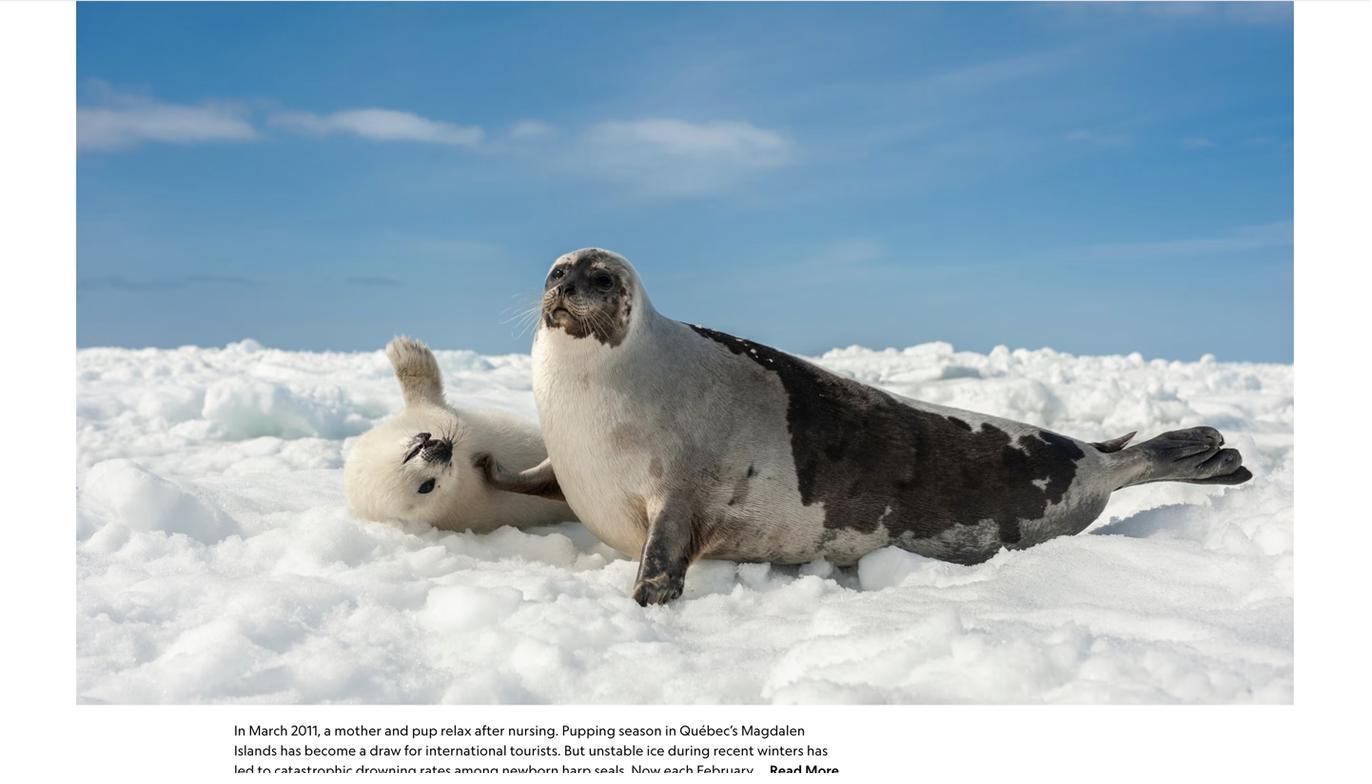 Task type: describe. For each thing, give the bounding box(es) containing it.
in
[[665, 723, 677, 739]]

in
[[234, 723, 246, 739]]

led
[[234, 763, 254, 774]]

pupping
[[562, 723, 616, 739]]

drowning
[[356, 763, 417, 774]]

unstable
[[589, 743, 644, 759]]

1 horizontal spatial a
[[359, 743, 367, 759]]

a fluffy white seal pup rolling over on the ice as its mother holds a flipper over it. image
[[76, 0, 1294, 706]]

recent
[[713, 743, 754, 759]]

relax
[[441, 723, 472, 739]]

rates
[[420, 763, 451, 774]]

harp
[[562, 763, 591, 774]]

newborn
[[502, 763, 559, 774]]

draw
[[370, 743, 401, 759]]

each
[[664, 763, 694, 774]]

0 horizontal spatial a
[[324, 723, 331, 739]]

now
[[631, 763, 661, 774]]

catastrophic
[[274, 763, 353, 774]]

nursing.
[[508, 723, 559, 739]]

season
[[619, 723, 662, 739]]

islands
[[234, 743, 277, 759]]

during
[[668, 743, 710, 759]]

mother
[[334, 723, 382, 739]]

pup
[[412, 723, 438, 739]]

for
[[404, 743, 422, 759]]

become
[[304, 743, 356, 759]]

but
[[564, 743, 586, 759]]



Task type: vqa. For each thing, say whether or not it's contained in the screenshot.
The And
yes



Task type: locate. For each thing, give the bounding box(es) containing it.
2011,
[[291, 723, 321, 739]]

0 horizontal spatial has
[[280, 743, 301, 759]]

a
[[324, 723, 331, 739], [359, 743, 367, 759]]

2 has from the left
[[807, 743, 828, 759]]

tourists.
[[510, 743, 561, 759]]

0 vertical spatial a
[[324, 723, 331, 739]]

seals.
[[594, 763, 628, 774]]

magdalen
[[741, 723, 805, 739]]

has right winters
[[807, 743, 828, 759]]

among
[[454, 763, 499, 774]]

a down mother
[[359, 743, 367, 759]]

february...
[[697, 763, 763, 774]]

1 horizontal spatial has
[[807, 743, 828, 759]]

and
[[385, 723, 409, 739]]

1 has from the left
[[280, 743, 301, 759]]

a up become
[[324, 723, 331, 739]]

québec's
[[680, 723, 738, 739]]

has
[[280, 743, 301, 759], [807, 743, 828, 759]]

international
[[425, 743, 507, 759]]

has down the 2011,
[[280, 743, 301, 759]]

in march 2011, a mother and pup relax after nursing. pupping season in québec's magdalen islands has become a draw for international tourists. but unstable ice during recent winters has led to catastrophic drowning rates among newborn harp seals. now each february...
[[234, 723, 828, 774]]

ice
[[647, 743, 665, 759]]

march
[[249, 723, 288, 739]]

after
[[475, 723, 505, 739]]

1 vertical spatial a
[[359, 743, 367, 759]]

winters
[[757, 743, 804, 759]]

to
[[257, 763, 271, 774]]



